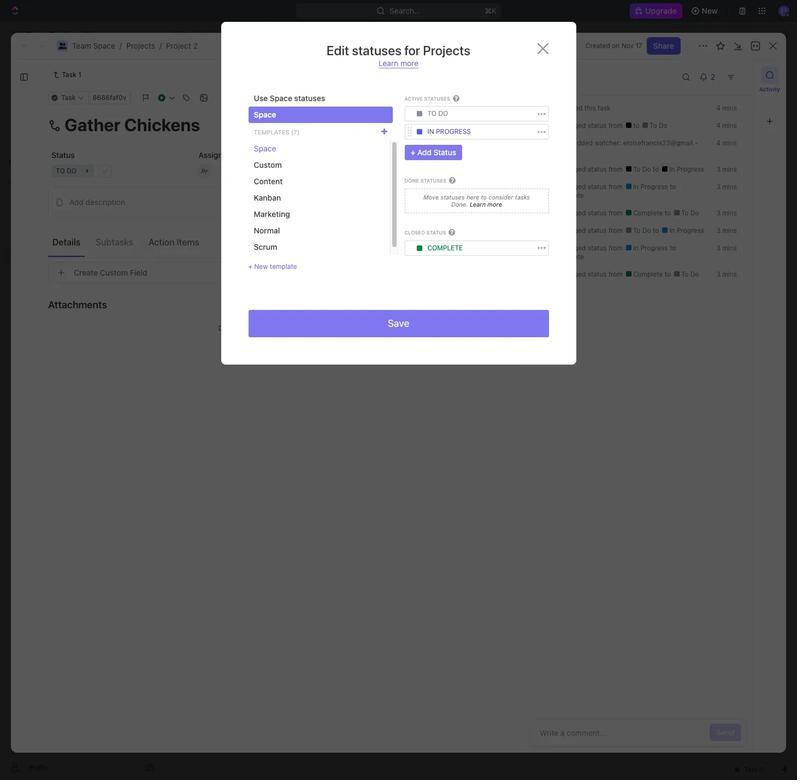 Task type: describe. For each thing, give the bounding box(es) containing it.
action
[[149, 237, 175, 247]]

3 you from the top
[[546, 183, 558, 191]]

marketing
[[254, 209, 290, 219]]

use space statuses
[[254, 93, 325, 103]]

template
[[270, 262, 297, 271]]

⌘k
[[485, 6, 497, 15]]

you created this task
[[546, 104, 611, 112]]

dropdown menu image
[[417, 111, 422, 117]]

eloisefrancis23@gmail.
[[624, 139, 698, 147]]

field
[[130, 268, 147, 277]]

projects inside sidebar navigation
[[33, 231, 62, 241]]

space right use
[[270, 93, 292, 103]]

search...
[[390, 6, 421, 15]]

5 from from the top
[[609, 226, 623, 235]]

4 3 mins from the top
[[717, 226, 737, 235]]

8 mins from the top
[[723, 244, 737, 252]]

content
[[254, 177, 283, 186]]

4 for added watcher:
[[717, 139, 721, 147]]

projects for /
[[126, 41, 155, 50]]

watcher:
[[595, 139, 622, 147]]

(7)
[[291, 128, 300, 135]]

closed
[[405, 230, 425, 236]]

1 changed status from from the top
[[558, 121, 625, 130]]

upload button
[[290, 324, 311, 333]]

task left marketing
[[220, 209, 237, 218]]

2 from from the top
[[609, 165, 623, 173]]

7 changed status from from the top
[[558, 270, 625, 278]]

create
[[74, 268, 98, 277]]

1 vertical spatial team
[[72, 41, 91, 50]]

dropdown menu image
[[417, 129, 422, 135]]

gantt link
[[369, 98, 391, 113]]

add down task 2
[[220, 228, 234, 237]]

create custom field
[[74, 268, 147, 277]]

status inside 'dialog'
[[434, 148, 456, 157]]

1 vertical spatial learn more link
[[468, 201, 502, 208]]

add description
[[69, 197, 125, 207]]

details
[[52, 237, 80, 247]]

save
[[388, 318, 410, 329]]

use
[[254, 93, 268, 103]]

customize button
[[690, 98, 746, 113]]

dashboards
[[26, 113, 69, 122]]

1 changed from the top
[[559, 121, 586, 130]]

in progress inside edit statuses for projects 'dialog'
[[428, 128, 471, 136]]

gantt
[[371, 101, 391, 110]]

3 3 mins from the top
[[717, 209, 737, 217]]

done.
[[452, 201, 468, 208]]

clickbot
[[546, 139, 572, 147]]

add description button
[[52, 194, 477, 211]]

progress inside edit statuses for projects 'dialog'
[[436, 128, 471, 136]]

7 from from the top
[[609, 270, 623, 278]]

0 vertical spatial learn more link
[[379, 58, 419, 68]]

team inside sidebar navigation
[[26, 213, 45, 222]]

done statuses
[[405, 178, 447, 184]]

action items
[[149, 237, 199, 247]]

add up the customize
[[719, 70, 733, 79]]

2 you from the top
[[546, 121, 558, 130]]

2 left marketing
[[239, 209, 244, 218]]

task down user group icon
[[62, 71, 76, 79]]

assigned to
[[199, 150, 241, 160]]

7 changed from the top
[[559, 270, 586, 278]]

0 vertical spatial team space
[[184, 30, 227, 39]]

statuses for done
[[421, 178, 447, 184]]

subtasks button
[[91, 232, 138, 252]]

9 mins from the top
[[723, 270, 737, 278]]

1 / from the left
[[120, 41, 122, 50]]

customize
[[705, 101, 743, 110]]

to inside move statuses here to consider tasks done.
[[481, 193, 487, 200]]

files
[[251, 324, 264, 332]]

team space / projects / project 2
[[72, 41, 198, 50]]

save button
[[248, 310, 549, 337]]

in inside edit statuses for projects 'dialog'
[[428, 128, 434, 136]]

Edit task name text field
[[48, 114, 481, 135]]

templates
[[254, 128, 290, 135]]

status inside 'dialog'
[[427, 230, 446, 236]]

edit statuses for projects dialog
[[221, 22, 576, 365]]

1 button for 2
[[246, 208, 261, 219]]

active
[[405, 96, 423, 102]]

6 changed from the top
[[559, 244, 586, 252]]

learn inside edit statuses for projects learn more
[[379, 58, 399, 68]]

4 3 from the top
[[717, 226, 721, 235]]

table link
[[329, 98, 351, 113]]

2 horizontal spatial team
[[184, 30, 203, 39]]

statuses for active
[[424, 96, 450, 102]]

activity
[[760, 86, 781, 92]]

to inside drop your files here to upload
[[281, 324, 287, 332]]

calendar link
[[277, 98, 311, 113]]

+ new template
[[248, 262, 297, 271]]

7 mins from the top
[[723, 226, 737, 235]]

inbox
[[26, 75, 45, 85]]

calendar
[[279, 101, 311, 110]]

1 horizontal spatial add task button
[[712, 66, 758, 84]]

add task for add task button to the left
[[220, 228, 253, 237]]

2 up list on the left top of page
[[242, 65, 251, 83]]

templates (7)
[[254, 128, 300, 135]]

scrum
[[254, 242, 277, 251]]

1 4 from the top
[[717, 104, 721, 112]]

task up task 2
[[220, 190, 237, 199]]

1 you from the top
[[546, 104, 558, 112]]

send button
[[710, 724, 742, 741]]

here inside drop your files here to upload
[[266, 324, 279, 332]]

2 up project 2
[[193, 41, 198, 50]]

tasks
[[515, 193, 530, 200]]

create custom field button
[[48, 262, 481, 284]]

0 vertical spatial project
[[166, 41, 191, 50]]

description
[[86, 197, 125, 207]]

active statuses
[[405, 96, 450, 102]]

favorites button
[[4, 156, 42, 169]]

assignees button
[[442, 126, 493, 139]]

new button
[[687, 2, 725, 20]]

6 3 mins from the top
[[717, 270, 737, 278]]

4 mins for added watcher:
[[717, 139, 737, 147]]

list link
[[243, 98, 259, 113]]

drop
[[219, 324, 234, 332]]

+ for + new template
[[248, 262, 253, 271]]

1 mins from the top
[[723, 104, 737, 112]]

sidebar navigation
[[0, 22, 163, 780]]

consider
[[489, 193, 514, 200]]

3 mins from the top
[[723, 139, 737, 147]]

2 / from the left
[[160, 41, 162, 50]]

kanban
[[254, 193, 281, 202]]

on
[[612, 42, 620, 50]]

upload
[[290, 324, 311, 333]]

statuses for move
[[441, 193, 465, 200]]

details button
[[48, 232, 85, 252]]

1 3 from the top
[[717, 165, 721, 173]]

task sidebar content section
[[524, 60, 753, 753]]

2 mins from the top
[[723, 121, 737, 130]]

4 changed status from from the top
[[558, 209, 625, 217]]

task left the task sidebar navigation tab list
[[735, 70, 752, 79]]

1 horizontal spatial team space, , element
[[173, 31, 182, 39]]

2 changed status from from the top
[[558, 165, 625, 173]]

assignees
[[456, 128, 488, 136]]

move
[[424, 193, 439, 200]]

0 horizontal spatial status
[[51, 150, 75, 160]]

add inside edit statuses for projects 'dialog'
[[418, 148, 432, 157]]

spaces
[[9, 177, 32, 185]]

5 you from the top
[[546, 244, 558, 252]]

Search tasks... text field
[[661, 124, 771, 140]]

2 changed from the top
[[559, 165, 586, 173]]

task 2
[[220, 209, 244, 218]]

learn more
[[468, 201, 502, 208]]



Task type: locate. For each thing, give the bounding box(es) containing it.
statuses up move
[[421, 178, 447, 184]]

statuses up done.
[[441, 193, 465, 200]]

space down the templates
[[254, 144, 276, 153]]

0 vertical spatial team
[[184, 30, 203, 39]]

table
[[332, 101, 351, 110]]

0 vertical spatial new
[[702, 6, 718, 15]]

space inside sidebar navigation
[[47, 213, 69, 222]]

new down scrum at the left of the page
[[254, 262, 268, 271]]

0 horizontal spatial team space
[[26, 213, 69, 222]]

2 up 'content' on the top of the page
[[260, 154, 264, 162]]

space up the home link
[[93, 41, 115, 50]]

1 3 mins from the top
[[717, 165, 737, 173]]

here inside move statuses here to consider tasks done.
[[467, 193, 480, 200]]

6 3 from the top
[[717, 270, 721, 278]]

1 vertical spatial 4
[[717, 121, 721, 130]]

6 changed status from from the top
[[558, 244, 625, 252]]

1 button down 'content' on the top of the page
[[245, 189, 260, 200]]

0 vertical spatial 4
[[717, 104, 721, 112]]

dashboards link
[[4, 109, 159, 126]]

edit
[[327, 43, 349, 58]]

1 button right task 2
[[246, 208, 261, 219]]

closed status
[[405, 230, 446, 236]]

team space
[[184, 30, 227, 39], [26, 213, 69, 222]]

3 changed from the top
[[559, 183, 586, 191]]

0 vertical spatial more
[[401, 58, 419, 68]]

6 from from the top
[[609, 244, 623, 252]]

1 horizontal spatial learn
[[470, 201, 486, 208]]

statuses right "active"
[[424, 96, 450, 102]]

project 2
[[190, 65, 255, 83]]

progress
[[436, 128, 471, 136], [211, 154, 247, 162], [677, 165, 705, 173], [641, 183, 668, 191], [677, 226, 705, 235], [641, 244, 668, 252]]

inbox link
[[4, 72, 159, 89]]

complete
[[553, 191, 584, 200], [632, 209, 665, 217], [553, 253, 584, 261], [632, 270, 665, 278]]

learn right done.
[[470, 201, 486, 208]]

you
[[546, 104, 558, 112], [546, 121, 558, 130], [546, 183, 558, 191], [546, 209, 558, 217], [546, 244, 558, 252]]

add down dropdown menu icon
[[418, 148, 432, 157]]

+
[[411, 148, 416, 157], [248, 262, 253, 271]]

new up automations
[[702, 6, 718, 15]]

invite
[[28, 762, 47, 772]]

3 3 from the top
[[717, 209, 721, 217]]

1 from from the top
[[609, 121, 623, 130]]

task 1 inside the task 1 link
[[62, 71, 81, 79]]

task sidebar navigation tab list
[[758, 66, 782, 130]]

4 changed from the top
[[559, 209, 586, 217]]

0 horizontal spatial learn more link
[[379, 58, 419, 68]]

favorites
[[9, 159, 38, 167]]

team space up "project 2" link
[[184, 30, 227, 39]]

+ add status
[[411, 148, 456, 157]]

1 horizontal spatial custom
[[254, 160, 282, 169]]

1 horizontal spatial team space
[[184, 30, 227, 39]]

1 horizontal spatial status
[[434, 148, 456, 157]]

action items button
[[144, 232, 204, 252]]

0 vertical spatial here
[[467, 193, 480, 200]]

add task for rightmost add task button
[[719, 70, 752, 79]]

1
[[78, 71, 81, 79], [239, 190, 243, 199], [255, 190, 258, 198], [256, 209, 259, 218]]

0 vertical spatial 1 button
[[245, 189, 260, 200]]

statuses left table link
[[294, 93, 325, 103]]

1 vertical spatial 4 mins
[[717, 121, 737, 130]]

team space, , element down spaces
[[10, 212, 21, 223]]

add task button down task 2
[[215, 226, 257, 239]]

status right favorites on the left of page
[[51, 150, 75, 160]]

share button down 'upgrade'
[[659, 26, 693, 44]]

projects link up the create at the left top
[[33, 227, 128, 245]]

3
[[717, 165, 721, 173], [717, 183, 721, 191], [717, 209, 721, 217], [717, 226, 721, 235], [717, 244, 721, 252], [717, 270, 721, 278]]

0 vertical spatial add task button
[[712, 66, 758, 84]]

statuses for edit
[[352, 43, 402, 58]]

8686faf0v
[[93, 93, 126, 102]]

items
[[177, 237, 199, 247]]

here right files
[[266, 324, 279, 332]]

5 mins from the top
[[723, 183, 737, 191]]

add task down task 2
[[220, 228, 253, 237]]

home link
[[4, 53, 159, 71]]

3 from from the top
[[609, 183, 623, 191]]

eloisefrancis23@gmail. com
[[546, 139, 698, 156]]

share for share button to the right of 17
[[654, 41, 675, 50]]

1 horizontal spatial task 1
[[220, 190, 243, 199]]

do
[[439, 110, 448, 118], [659, 121, 668, 130], [643, 165, 651, 173], [691, 209, 700, 217], [643, 226, 651, 235], [214, 259, 224, 267], [691, 270, 700, 278]]

1 horizontal spatial learn more link
[[468, 201, 502, 208]]

1 vertical spatial add task button
[[215, 226, 257, 239]]

task 1
[[62, 71, 81, 79], [220, 190, 243, 199]]

team space link
[[170, 28, 230, 42], [72, 41, 115, 50], [26, 209, 156, 226]]

board link
[[202, 98, 225, 113]]

project up project 2
[[166, 41, 191, 50]]

1 4 mins from the top
[[717, 104, 737, 112]]

space up details button
[[47, 213, 69, 222]]

team up "project 2" link
[[184, 30, 203, 39]]

/ up the home link
[[120, 41, 122, 50]]

list
[[246, 101, 259, 110]]

learn more link down consider
[[468, 201, 502, 208]]

home
[[26, 57, 47, 66]]

team space link down add description
[[26, 209, 156, 226]]

statuses inside edit statuses for projects learn more
[[352, 43, 402, 58]]

0 vertical spatial share
[[666, 30, 687, 39]]

5 changed from the top
[[559, 226, 586, 235]]

+ for + add status
[[411, 148, 416, 157]]

share down 'upgrade'
[[666, 30, 687, 39]]

edit statuses for projects learn more
[[327, 43, 471, 68]]

created
[[559, 104, 583, 112]]

projects for for
[[423, 43, 471, 58]]

4 for changed status from
[[717, 121, 721, 130]]

statuses inside move statuses here to consider tasks done.
[[441, 193, 465, 200]]

4 mins
[[717, 104, 737, 112], [717, 121, 737, 130], [717, 139, 737, 147]]

3 4 from the top
[[717, 139, 721, 147]]

learn
[[379, 58, 399, 68], [470, 201, 486, 208]]

do inside edit statuses for projects 'dialog'
[[439, 110, 448, 118]]

move statuses here to consider tasks done.
[[424, 193, 530, 208]]

for
[[405, 43, 420, 58]]

more inside edit statuses for projects learn more
[[401, 58, 419, 68]]

project up board
[[190, 65, 239, 83]]

2 4 mins from the top
[[717, 121, 737, 130]]

user group image
[[58, 43, 66, 49]]

1 vertical spatial task 1
[[220, 190, 243, 199]]

2 vertical spatial 4
[[717, 139, 721, 147]]

nov
[[622, 42, 634, 50]]

share for share button under 'upgrade'
[[666, 30, 687, 39]]

+ up done
[[411, 148, 416, 157]]

custom
[[254, 160, 282, 169], [100, 268, 128, 277]]

0 horizontal spatial team space, , element
[[10, 212, 21, 223]]

0 horizontal spatial new
[[254, 262, 268, 271]]

0 horizontal spatial team
[[26, 213, 45, 222]]

1 horizontal spatial more
[[488, 201, 502, 208]]

1 horizontal spatial projects
[[126, 41, 155, 50]]

1 vertical spatial more
[[488, 201, 502, 208]]

custom inside edit statuses for projects 'dialog'
[[254, 160, 282, 169]]

2 vertical spatial team
[[26, 213, 45, 222]]

0 horizontal spatial +
[[248, 262, 253, 271]]

1 vertical spatial team space
[[26, 213, 69, 222]]

2 horizontal spatial projects
[[423, 43, 471, 58]]

6 mins from the top
[[723, 209, 737, 217]]

4 mins from the top
[[723, 165, 737, 173]]

in progress
[[428, 128, 471, 136], [203, 154, 247, 162], [668, 165, 705, 173], [632, 183, 670, 191], [668, 226, 705, 235], [632, 244, 670, 252]]

custom up 'content' on the top of the page
[[254, 160, 282, 169]]

0 vertical spatial learn
[[379, 58, 399, 68]]

2 3 mins from the top
[[717, 183, 737, 191]]

add inside button
[[69, 197, 84, 207]]

custom inside "button"
[[100, 268, 128, 277]]

3 changed status from from the top
[[558, 183, 625, 191]]

team down spaces
[[26, 213, 45, 222]]

1 vertical spatial 1 button
[[246, 208, 261, 219]]

0 horizontal spatial add task
[[220, 228, 253, 237]]

projects inside edit statuses for projects learn more
[[423, 43, 471, 58]]

0 horizontal spatial learn
[[379, 58, 399, 68]]

done
[[405, 178, 419, 184]]

1 horizontal spatial add task
[[719, 70, 752, 79]]

1 button for 1
[[245, 189, 260, 200]]

0 horizontal spatial task 1
[[62, 71, 81, 79]]

learn up gantt
[[379, 58, 399, 68]]

5 3 from the top
[[717, 244, 721, 252]]

upgrade link
[[631, 3, 683, 19]]

add task button up the customize
[[712, 66, 758, 84]]

1 vertical spatial learn
[[470, 201, 486, 208]]

0 horizontal spatial add task button
[[215, 226, 257, 239]]

task down task 2
[[236, 228, 253, 237]]

team up the home link
[[72, 41, 91, 50]]

4 you from the top
[[546, 209, 558, 217]]

5 3 mins from the top
[[717, 244, 737, 252]]

4 mins for changed status from
[[717, 121, 737, 130]]

attachments
[[48, 299, 107, 310]]

tree inside sidebar navigation
[[4, 190, 159, 338]]

drop your files here to upload
[[219, 324, 311, 333]]

4 from from the top
[[609, 209, 623, 217]]

learn more link down for
[[379, 58, 419, 68]]

0 horizontal spatial here
[[266, 324, 279, 332]]

1 vertical spatial new
[[254, 262, 268, 271]]

2 4 from the top
[[717, 121, 721, 130]]

more
[[401, 58, 419, 68], [488, 201, 502, 208]]

add task button
[[712, 66, 758, 84], [215, 226, 257, 239]]

add left description
[[69, 197, 84, 207]]

0 vertical spatial 4 mins
[[717, 104, 737, 112]]

task 1 down user group icon
[[62, 71, 81, 79]]

4
[[717, 104, 721, 112], [717, 121, 721, 130], [717, 139, 721, 147]]

0 horizontal spatial custom
[[100, 268, 128, 277]]

team space, , element
[[173, 31, 182, 39], [10, 212, 21, 223]]

2 3 from the top
[[717, 183, 721, 191]]

created on nov 17
[[586, 42, 643, 50]]

team space, , element inside sidebar navigation
[[10, 212, 21, 223]]

added watcher:
[[572, 139, 624, 147]]

2 vertical spatial 4 mins
[[717, 139, 737, 147]]

0 vertical spatial add task
[[719, 70, 752, 79]]

hide button
[[563, 126, 586, 139]]

0 vertical spatial +
[[411, 148, 416, 157]]

here up learn more
[[467, 193, 480, 200]]

mins
[[723, 104, 737, 112], [723, 121, 737, 130], [723, 139, 737, 147], [723, 165, 737, 173], [723, 183, 737, 191], [723, 209, 737, 217], [723, 226, 737, 235], [723, 244, 737, 252], [723, 270, 737, 278]]

17
[[636, 42, 643, 50]]

hide
[[567, 128, 582, 136]]

0 horizontal spatial /
[[120, 41, 122, 50]]

1 vertical spatial +
[[248, 262, 253, 271]]

2
[[193, 41, 198, 50], [242, 65, 251, 83], [260, 154, 264, 162], [239, 209, 244, 218]]

1 vertical spatial project
[[190, 65, 239, 83]]

status down assignees button
[[434, 148, 456, 157]]

from
[[609, 121, 623, 130], [609, 165, 623, 173], [609, 183, 623, 191], [609, 209, 623, 217], [609, 226, 623, 235], [609, 244, 623, 252], [609, 270, 623, 278]]

1 horizontal spatial team
[[72, 41, 91, 50]]

subtasks
[[96, 237, 133, 247]]

team space inside 'tree'
[[26, 213, 69, 222]]

1 vertical spatial team space, , element
[[10, 212, 21, 223]]

1 vertical spatial here
[[266, 324, 279, 332]]

new inside edit statuses for projects 'dialog'
[[254, 262, 268, 271]]

team space up details button
[[26, 213, 69, 222]]

statuses
[[352, 43, 402, 58], [294, 93, 325, 103], [424, 96, 450, 102], [421, 178, 447, 184], [441, 193, 465, 200]]

1 vertical spatial projects link
[[33, 227, 128, 245]]

0 vertical spatial task 1
[[62, 71, 81, 79]]

1 vertical spatial custom
[[100, 268, 128, 277]]

added
[[574, 139, 593, 147]]

changed
[[559, 121, 586, 130], [559, 165, 586, 173], [559, 183, 586, 191], [559, 209, 586, 217], [559, 226, 586, 235], [559, 244, 586, 252], [559, 270, 586, 278]]

3 4 mins from the top
[[717, 139, 737, 147]]

team space link up project 2
[[170, 28, 230, 42]]

task 1 up task 2
[[220, 190, 243, 199]]

automations
[[704, 30, 750, 39]]

custom left field
[[100, 268, 128, 277]]

attachments button
[[48, 291, 481, 318]]

share button right 17
[[647, 37, 681, 55]]

0 horizontal spatial projects
[[33, 231, 62, 241]]

space down use
[[254, 110, 276, 119]]

normal
[[254, 226, 280, 235]]

share
[[666, 30, 687, 39], [654, 41, 675, 50]]

project 2 link
[[166, 41, 198, 50]]

projects link left "project 2" link
[[126, 41, 155, 50]]

projects link inside sidebar navigation
[[33, 227, 128, 245]]

team space link up the home link
[[72, 41, 115, 50]]

to do inside edit statuses for projects 'dialog'
[[428, 110, 448, 118]]

0 vertical spatial custom
[[254, 160, 282, 169]]

this
[[585, 104, 596, 112]]

1 horizontal spatial here
[[467, 193, 480, 200]]

+ left the template
[[248, 262, 253, 271]]

tree
[[4, 190, 159, 338]]

1 horizontal spatial new
[[702, 6, 718, 15]]

1 vertical spatial share
[[654, 41, 675, 50]]

1 vertical spatial add task
[[220, 228, 253, 237]]

0 vertical spatial team space, , element
[[173, 31, 182, 39]]

more down consider
[[488, 201, 502, 208]]

complete
[[428, 244, 463, 252]]

statuses left for
[[352, 43, 402, 58]]

new inside button
[[702, 6, 718, 15]]

more down for
[[401, 58, 419, 68]]

your
[[235, 324, 249, 332]]

tree containing team space
[[4, 190, 159, 338]]

add task up the customize
[[719, 70, 752, 79]]

0 vertical spatial projects link
[[126, 41, 155, 50]]

com
[[546, 139, 698, 156]]

team space, , element up "project 2" link
[[173, 31, 182, 39]]

/ left "project 2" link
[[160, 41, 162, 50]]

1 horizontal spatial +
[[411, 148, 416, 157]]

0 horizontal spatial more
[[401, 58, 419, 68]]

space up project 2
[[205, 30, 227, 39]]

share right 17
[[654, 41, 675, 50]]

5 changed status from from the top
[[558, 226, 625, 235]]

8686faf0v button
[[88, 91, 131, 104]]

1 horizontal spatial /
[[160, 41, 162, 50]]



Task type: vqa. For each thing, say whether or not it's contained in the screenshot.


